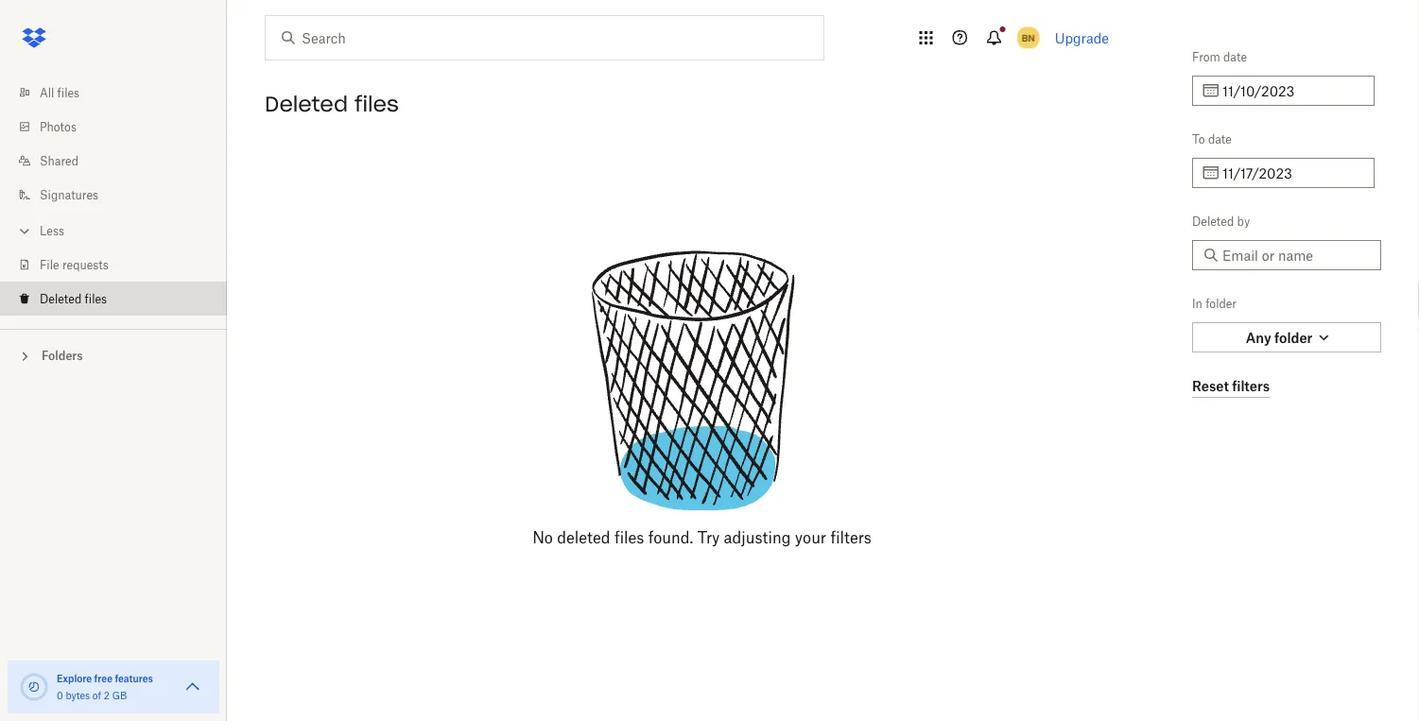 Task type: vqa. For each thing, say whether or not it's contained in the screenshot.
folder to the top
yes



Task type: describe. For each thing, give the bounding box(es) containing it.
from date
[[1192, 50, 1247, 64]]

features
[[115, 673, 153, 684]]

photos
[[40, 120, 77, 134]]

no deleted files found. try adjusting your filters
[[532, 528, 872, 547]]

found.
[[648, 528, 693, 547]]

Deleted by text field
[[1222, 245, 1370, 266]]

deleted files list item
[[0, 282, 227, 316]]

explore
[[57, 673, 92, 684]]

signatures link
[[15, 178, 227, 212]]

shared
[[40, 154, 78, 168]]

upgrade link
[[1055, 30, 1109, 46]]

deleted by
[[1192, 214, 1250, 228]]

folders
[[42, 349, 83, 363]]

folders button
[[0, 341, 227, 369]]

in folder
[[1192, 296, 1237, 311]]

2
[[104, 690, 110, 702]]

by
[[1237, 214, 1250, 228]]

1 vertical spatial deleted
[[1192, 214, 1234, 228]]

of
[[92, 690, 101, 702]]

0 horizontal spatial filters
[[831, 528, 872, 547]]

file requests
[[40, 258, 109, 272]]

gb
[[112, 690, 127, 702]]

no
[[532, 528, 553, 547]]

any folder
[[1246, 329, 1313, 346]]

less
[[40, 224, 64, 238]]

deleted
[[557, 528, 610, 547]]

signatures
[[40, 188, 98, 202]]

to
[[1192, 132, 1205, 146]]

deleted inside 'link'
[[40, 292, 82, 306]]

folder for in folder
[[1206, 296, 1237, 311]]

adjusting
[[724, 528, 791, 547]]

0 vertical spatial deleted files
[[265, 91, 399, 117]]

deleted files inside 'link'
[[40, 292, 107, 306]]

all files
[[40, 86, 80, 100]]

reset
[[1192, 378, 1229, 394]]

your
[[795, 528, 826, 547]]

folder for any folder
[[1274, 329, 1313, 346]]

filters inside button
[[1232, 378, 1270, 394]]

bn
[[1022, 32, 1035, 43]]

from
[[1192, 50, 1220, 64]]

upgrade
[[1055, 30, 1109, 46]]

all
[[40, 86, 54, 100]]

dropbox image
[[15, 19, 53, 57]]

reset filters button
[[1192, 375, 1270, 398]]

0
[[57, 690, 63, 702]]

quota usage element
[[19, 672, 49, 702]]



Task type: locate. For each thing, give the bounding box(es) containing it.
To date text field
[[1222, 163, 1363, 183]]

reset filters
[[1192, 378, 1270, 394]]

date right to at the top
[[1208, 132, 1232, 146]]

file requests link
[[15, 248, 227, 282]]

2 horizontal spatial deleted
[[1192, 214, 1234, 228]]

date right from
[[1223, 50, 1247, 64]]

1 vertical spatial date
[[1208, 132, 1232, 146]]

2 vertical spatial deleted
[[40, 292, 82, 306]]

deleted
[[265, 91, 348, 117], [1192, 214, 1234, 228], [40, 292, 82, 306]]

shared link
[[15, 144, 227, 178]]

1 horizontal spatial deleted
[[265, 91, 348, 117]]

0 horizontal spatial deleted files
[[40, 292, 107, 306]]

0 vertical spatial date
[[1223, 50, 1247, 64]]

filters right reset
[[1232, 378, 1270, 394]]

0 horizontal spatial deleted
[[40, 292, 82, 306]]

any folder button
[[1192, 322, 1381, 353]]

filters
[[1232, 378, 1270, 394], [831, 528, 872, 547]]

1 horizontal spatial folder
[[1274, 329, 1313, 346]]

file
[[40, 258, 59, 272]]

Search in folder "Dropbox" text field
[[302, 27, 785, 48]]

date
[[1223, 50, 1247, 64], [1208, 132, 1232, 146]]

bytes
[[66, 690, 90, 702]]

less image
[[15, 222, 34, 241]]

list containing all files
[[0, 64, 227, 329]]

1 horizontal spatial deleted files
[[265, 91, 399, 117]]

folder right the any
[[1274, 329, 1313, 346]]

in
[[1192, 296, 1203, 311]]

1 vertical spatial folder
[[1274, 329, 1313, 346]]

1 vertical spatial filters
[[831, 528, 872, 547]]

explore free features 0 bytes of 2 gb
[[57, 673, 153, 702]]

files inside 'link'
[[85, 292, 107, 306]]

folder
[[1206, 296, 1237, 311], [1274, 329, 1313, 346]]

From date text field
[[1222, 80, 1363, 101]]

any
[[1246, 329, 1271, 346]]

date for from date
[[1223, 50, 1247, 64]]

filters right 'your'
[[831, 528, 872, 547]]

try
[[697, 528, 720, 547]]

1 vertical spatial deleted files
[[40, 292, 107, 306]]

requests
[[62, 258, 109, 272]]

0 vertical spatial deleted
[[265, 91, 348, 117]]

free
[[94, 673, 112, 684]]

list
[[0, 64, 227, 329]]

0 vertical spatial folder
[[1206, 296, 1237, 311]]

bn button
[[1013, 23, 1043, 53]]

all files link
[[15, 76, 227, 110]]

date for to date
[[1208, 132, 1232, 146]]

0 vertical spatial filters
[[1232, 378, 1270, 394]]

photos link
[[15, 110, 227, 144]]

folder inside button
[[1274, 329, 1313, 346]]

1 horizontal spatial filters
[[1232, 378, 1270, 394]]

0 horizontal spatial folder
[[1206, 296, 1237, 311]]

files
[[57, 86, 80, 100], [354, 91, 399, 117], [85, 292, 107, 306], [615, 528, 644, 547]]

folder right in
[[1206, 296, 1237, 311]]

to date
[[1192, 132, 1232, 146]]

deleted files
[[265, 91, 399, 117], [40, 292, 107, 306]]

deleted files link
[[15, 282, 227, 316]]



